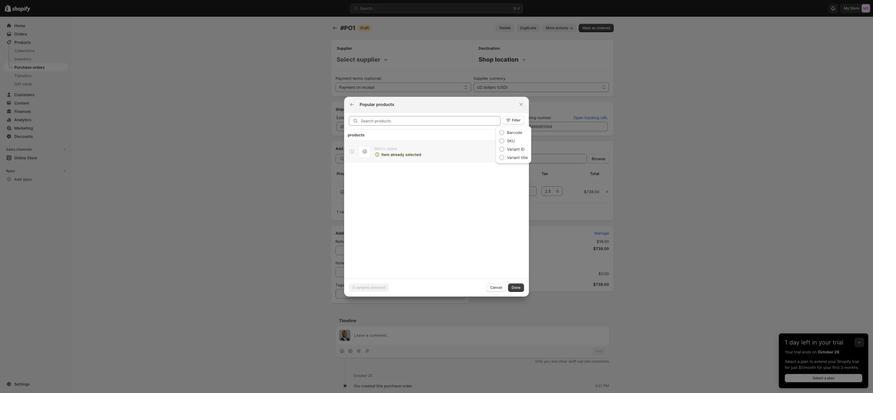 Task type: describe. For each thing, give the bounding box(es) containing it.
2 for from the left
[[818, 366, 823, 370]]

search
[[360, 6, 373, 11]]

gift cards
[[14, 82, 32, 86]]

receipt
[[362, 85, 375, 90]]

order
[[377, 210, 387, 214]]

day
[[790, 339, 800, 346]]

2 vertical spatial $738.00
[[594, 282, 609, 287]]

4:27 pm
[[595, 384, 609, 389]]

0 vertical spatial on
[[356, 85, 361, 90]]

add for add apps
[[14, 177, 22, 182]]

orders
[[33, 65, 45, 70]]

open tracking url link
[[570, 114, 612, 122]]

settings
[[14, 382, 30, 387]]

4:27
[[595, 384, 603, 389]]

1 for from the left
[[785, 366, 790, 370]]

item
[[382, 152, 390, 157]]

selected
[[406, 152, 421, 157]]

cancel button
[[487, 284, 506, 292]]

trial inside dropdown button
[[833, 339, 844, 346]]

0 vertical spatial to
[[346, 261, 349, 266]]

duplicate
[[520, 26, 537, 30]]

plan for select a plan to extend your shopify trial for just $1/month for your first 3 months.
[[801, 360, 809, 364]]

us
[[477, 85, 483, 90]]

sales
[[6, 147, 15, 152]]

you
[[544, 360, 550, 364]]

shipment details
[[336, 107, 367, 112]]

on inside 1 day left in your trial element
[[813, 350, 817, 355]]

purchase for order
[[359, 210, 376, 214]]

order.
[[402, 384, 413, 389]]

variant
[[340, 210, 352, 214]]

sales channels button
[[4, 145, 68, 154]]

filter button
[[503, 116, 524, 124]]

1 vertical spatial products
[[348, 133, 365, 137]]

apps
[[23, 177, 32, 182]]

a for select a plan to extend your shopify trial for just $1/month for your first 3 months.
[[798, 360, 800, 364]]

#po1
[[340, 24, 356, 32]]

$0.00
[[599, 272, 609, 276]]

1 vertical spatial products
[[337, 171, 354, 176]]

url
[[601, 115, 608, 120]]

1 vertical spatial on
[[353, 210, 358, 214]]

done
[[512, 285, 521, 290]]

tracking number
[[521, 115, 552, 120]]

variant id
[[507, 147, 525, 152]]

shopify
[[838, 360, 852, 364]]

avatar with initials b n image
[[339, 330, 351, 341]]

sku
[[507, 138, 515, 143]]

mark as ordered
[[583, 26, 611, 30]]

plan for select a plan
[[828, 376, 835, 381]]

purchase for order.
[[384, 384, 401, 389]]

collections
[[14, 48, 35, 53]]

1 for 1 variant on purchase order
[[337, 210, 339, 214]]

popular
[[360, 102, 375, 107]]

this
[[377, 384, 383, 389]]

just
[[791, 366, 798, 370]]

transfers link
[[4, 72, 68, 80]]

already
[[391, 152, 404, 157]]

select a plan link
[[785, 374, 863, 383]]

products for add products
[[344, 146, 361, 151]]

dollars
[[484, 85, 496, 90]]

terms
[[353, 76, 363, 81]]

0 horizontal spatial total
[[480, 282, 489, 287]]

1 day left in your trial element
[[779, 349, 869, 389]]

$18.00 $738.00
[[594, 239, 609, 251]]

popular products
[[360, 102, 394, 107]]

1 vertical spatial $738.00
[[594, 247, 609, 251]]

browse
[[592, 157, 606, 161]]

payment terms (optional)
[[336, 76, 382, 81]]

⌘
[[513, 6, 517, 11]]

details for shipment details
[[355, 107, 367, 112]]

.
[[840, 350, 841, 355]]

in
[[813, 339, 817, 346]]

you
[[354, 384, 360, 389]]

discounts link
[[4, 132, 68, 141]]

add apps button
[[4, 175, 68, 184]]

products link
[[4, 38, 68, 47]]

total available
[[499, 133, 526, 137]]

supplier for supplier currency
[[474, 76, 489, 81]]

number for reference number
[[355, 239, 369, 244]]

cancel
[[490, 285, 502, 290]]

only
[[536, 360, 543, 364]]

timeline
[[339, 318, 357, 323]]

variant for variant id
[[507, 147, 520, 152]]

200
[[517, 149, 524, 154]]

created
[[362, 384, 376, 389]]

apps button
[[4, 167, 68, 175]]

add for add products
[[336, 146, 343, 151]]

currency
[[490, 76, 506, 81]]

additional details
[[336, 231, 368, 236]]

carrier
[[446, 115, 458, 120]]

sales channels
[[6, 147, 32, 152]]



Task type: locate. For each thing, give the bounding box(es) containing it.
1 vertical spatial total
[[590, 171, 600, 176]]

1 horizontal spatial select
[[813, 376, 824, 381]]

details up arrival
[[355, 107, 367, 112]]

estimated
[[337, 115, 355, 120]]

1 vertical spatial details
[[356, 231, 368, 236]]

0 horizontal spatial supplier
[[337, 46, 352, 51]]

pm
[[604, 384, 609, 389]]

1 vertical spatial to
[[810, 360, 814, 364]]

details for additional details
[[356, 231, 368, 236]]

plan inside select a plan to extend your shopify trial for just $1/month for your first 3 months.
[[801, 360, 809, 364]]

for left "just"
[[785, 366, 790, 370]]

Search products text field
[[361, 116, 501, 126]]

to right the note on the left of the page
[[346, 261, 349, 266]]

1 horizontal spatial 1
[[785, 339, 788, 346]]

products right popular
[[376, 102, 394, 107]]

0 vertical spatial $738.00
[[584, 190, 600, 194]]

28
[[835, 350, 840, 355]]

1 vertical spatial a
[[825, 376, 827, 381]]

1 vertical spatial add
[[14, 177, 22, 182]]

barcode
[[507, 130, 522, 135]]

0 horizontal spatial number
[[355, 239, 369, 244]]

products
[[14, 40, 31, 45], [337, 171, 354, 176]]

0 horizontal spatial add
[[14, 177, 22, 182]]

tags
[[336, 283, 344, 288]]

products inside 'products' link
[[14, 40, 31, 45]]

title
[[521, 155, 528, 160]]

payment for payment on receipt
[[339, 85, 355, 90]]

shipping carrier
[[429, 115, 458, 120]]

Leave a comment... text field
[[354, 333, 606, 339]]

a inside select a plan to extend your shopify trial for just $1/month for your first 3 months.
[[798, 360, 800, 364]]

variant down variant id
[[507, 155, 520, 160]]

shopify image
[[12, 6, 30, 12]]

mark as ordered button
[[579, 24, 614, 32]]

on right variant
[[353, 210, 358, 214]]

your right in
[[819, 339, 832, 346]]

variant down sku
[[507, 147, 520, 152]]

payment down terms
[[339, 85, 355, 90]]

0 horizontal spatial 1
[[337, 210, 339, 214]]

october left 25
[[354, 374, 367, 378]]

1 day left in your trial button
[[779, 334, 869, 346]]

2 vertical spatial total
[[480, 282, 489, 287]]

0 vertical spatial plan
[[801, 360, 809, 364]]

gift
[[14, 82, 21, 86]]

select down select a plan to extend your shopify trial for just $1/month for your first 3 months.
[[813, 376, 824, 381]]

number down "additional details"
[[355, 239, 369, 244]]

2 vertical spatial on
[[813, 350, 817, 355]]

total down the browse button
[[590, 171, 600, 176]]

select for select a plan to extend your shopify trial for just $1/month for your first 3 months.
[[785, 360, 797, 364]]

your inside dropdown button
[[819, 339, 832, 346]]

select for select a plan
[[813, 376, 824, 381]]

staff
[[569, 360, 577, 364]]

arrival
[[356, 115, 367, 120]]

number for tracking number
[[538, 115, 552, 120]]

ends
[[803, 350, 812, 355]]

1 vertical spatial plan
[[828, 376, 835, 381]]

total inside popular products dialog
[[499, 133, 508, 137]]

products up the collections
[[14, 40, 31, 45]]

your left first
[[824, 366, 832, 370]]

$738.00
[[584, 190, 600, 194], [594, 247, 609, 251], [594, 282, 609, 287]]

1 vertical spatial number
[[355, 239, 369, 244]]

october
[[818, 350, 834, 355], [354, 374, 367, 378]]

trial up 28
[[833, 339, 844, 346]]

total left cancel
[[480, 282, 489, 287]]

shipping
[[429, 115, 445, 120]]

months.
[[845, 366, 860, 370]]

0 vertical spatial trial
[[833, 339, 844, 346]]

us dollars (usd)
[[477, 85, 508, 90]]

0 vertical spatial supplier
[[337, 46, 352, 51]]

ordered
[[597, 26, 611, 30]]

october up 'extend'
[[818, 350, 834, 355]]

1 vertical spatial purchase
[[384, 384, 401, 389]]

1 vertical spatial october
[[354, 374, 367, 378]]

browse button
[[588, 154, 609, 164]]

products
[[376, 102, 394, 107], [348, 133, 365, 137], [344, 146, 361, 151]]

2 variant from the top
[[507, 155, 520, 160]]

0 horizontal spatial purchase
[[359, 210, 376, 214]]

and
[[551, 360, 558, 364]]

1 horizontal spatial plan
[[828, 376, 835, 381]]

only you and other staff can see comments
[[536, 360, 609, 364]]

select a plan to extend your shopify trial for just $1/month for your first 3 months.
[[785, 360, 860, 370]]

1 horizontal spatial products
[[337, 171, 354, 176]]

add
[[336, 146, 343, 151], [14, 177, 22, 182]]

0 vertical spatial details
[[355, 107, 367, 112]]

⌘ k
[[513, 6, 521, 11]]

manage button
[[591, 229, 613, 238]]

plan inside select a plan link
[[828, 376, 835, 381]]

home link
[[4, 21, 68, 30]]

0 horizontal spatial for
[[785, 366, 790, 370]]

on right ends
[[813, 350, 817, 355]]

variant
[[507, 147, 520, 152], [507, 155, 520, 160]]

variant for variant title
[[507, 155, 520, 160]]

see
[[585, 360, 591, 364]]

additional
[[336, 231, 355, 236]]

1 horizontal spatial october
[[818, 350, 834, 355]]

first
[[833, 366, 840, 370]]

details up reference number at left bottom
[[356, 231, 368, 236]]

1 horizontal spatial supplier
[[474, 76, 489, 81]]

0 vertical spatial products
[[376, 102, 394, 107]]

0 horizontal spatial plan
[[801, 360, 809, 364]]

a down select a plan to extend your shopify trial for just $1/month for your first 3 months.
[[825, 376, 827, 381]]

0 vertical spatial variant
[[507, 147, 520, 152]]

other
[[559, 360, 568, 364]]

trial inside select a plan to extend your shopify trial for just $1/month for your first 3 months.
[[853, 360, 860, 364]]

$18.00
[[597, 239, 609, 244]]

men's
[[374, 146, 385, 151]]

trial up months.
[[853, 360, 860, 364]]

$1/month
[[799, 366, 816, 370]]

products down add products
[[337, 171, 354, 176]]

delete
[[500, 26, 511, 30]]

purchase left order
[[359, 210, 376, 214]]

1 horizontal spatial trial
[[833, 339, 844, 346]]

1 vertical spatial variant
[[507, 155, 520, 160]]

supplier
[[350, 261, 365, 266]]

1 vertical spatial select
[[813, 376, 824, 381]]

collections link
[[4, 47, 68, 55]]

0 horizontal spatial to
[[346, 261, 349, 266]]

2 horizontal spatial trial
[[853, 360, 860, 364]]

1 horizontal spatial to
[[810, 360, 814, 364]]

1 for 1 day left in your trial
[[785, 339, 788, 346]]

payment on receipt
[[339, 85, 375, 90]]

total up sku
[[499, 133, 508, 137]]

as
[[592, 26, 596, 30]]

0 horizontal spatial october
[[354, 374, 367, 378]]

supplier down #po1
[[337, 46, 352, 51]]

jeans
[[386, 146, 397, 151]]

inventory link
[[4, 55, 68, 63]]

1 horizontal spatial for
[[818, 366, 823, 370]]

note to supplier
[[336, 261, 365, 266]]

1 vertical spatial supplier
[[474, 76, 489, 81]]

0 vertical spatial payment
[[336, 76, 352, 81]]

0 vertical spatial add
[[336, 146, 343, 151]]

on down payment terms (optional) on the top left of page
[[356, 85, 361, 90]]

1 left variant
[[337, 210, 339, 214]]

mark
[[583, 26, 591, 30]]

(usd)
[[497, 85, 508, 90]]

1 horizontal spatial a
[[825, 376, 827, 381]]

reference number
[[336, 239, 369, 244]]

1 horizontal spatial total
[[499, 133, 508, 137]]

2 horizontal spatial total
[[590, 171, 600, 176]]

your up first
[[828, 360, 837, 364]]

your
[[819, 339, 832, 346], [828, 360, 837, 364], [824, 366, 832, 370]]

1 horizontal spatial purchase
[[384, 384, 401, 389]]

id
[[521, 147, 525, 152]]

your
[[785, 350, 794, 355]]

1 vertical spatial 1
[[785, 339, 788, 346]]

0 vertical spatial october
[[818, 350, 834, 355]]

plan down first
[[828, 376, 835, 381]]

note
[[336, 261, 345, 266]]

1 vertical spatial trial
[[795, 350, 802, 355]]

0 vertical spatial select
[[785, 360, 797, 364]]

2 vertical spatial your
[[824, 366, 832, 370]]

for down 'extend'
[[818, 366, 823, 370]]

filter
[[512, 118, 521, 122]]

draft
[[361, 26, 369, 30]]

open tracking url
[[574, 115, 608, 120]]

1 vertical spatial payment
[[339, 85, 355, 90]]

on
[[356, 85, 361, 90], [353, 210, 358, 214], [813, 350, 817, 355]]

1 variant from the top
[[507, 147, 520, 152]]

a up "just"
[[798, 360, 800, 364]]

number right tracking in the right top of the page
[[538, 115, 552, 120]]

your trial ends on october 28 .
[[785, 350, 841, 355]]

1 horizontal spatial add
[[336, 146, 343, 151]]

1 horizontal spatial number
[[538, 115, 552, 120]]

0 vertical spatial number
[[538, 115, 552, 120]]

for
[[785, 366, 790, 370], [818, 366, 823, 370]]

item already selected
[[382, 152, 421, 157]]

supplier for supplier
[[337, 46, 352, 51]]

trial
[[833, 339, 844, 346], [795, 350, 802, 355], [853, 360, 860, 364]]

supplier up us at the right top of the page
[[474, 76, 489, 81]]

select up "just"
[[785, 360, 797, 364]]

october inside 1 day left in your trial element
[[818, 350, 834, 355]]

0 vertical spatial your
[[819, 339, 832, 346]]

purchase
[[14, 65, 32, 70]]

products up add products
[[348, 133, 365, 137]]

to up $1/month
[[810, 360, 814, 364]]

add inside button
[[14, 177, 22, 182]]

3
[[841, 366, 844, 370]]

supplier currency
[[474, 76, 506, 81]]

can
[[578, 360, 584, 364]]

0 vertical spatial a
[[798, 360, 800, 364]]

to inside select a plan to extend your shopify trial for just $1/month for your first 3 months.
[[810, 360, 814, 364]]

purchase orders
[[14, 65, 45, 70]]

a for select a plan
[[825, 376, 827, 381]]

products for popular products
[[376, 102, 394, 107]]

2 vertical spatial products
[[344, 146, 361, 151]]

1 vertical spatial your
[[828, 360, 837, 364]]

0 horizontal spatial select
[[785, 360, 797, 364]]

done button
[[508, 284, 524, 292]]

0 vertical spatial 1
[[337, 210, 339, 214]]

comments
[[592, 360, 609, 364]]

manage
[[595, 231, 609, 236]]

tracking
[[585, 115, 600, 120]]

you created this purchase order.
[[354, 384, 413, 389]]

purchase
[[359, 210, 376, 214], [384, 384, 401, 389]]

select inside select a plan to extend your shopify trial for just $1/month for your first 3 months.
[[785, 360, 797, 364]]

payment left terms
[[336, 76, 352, 81]]

trial right "your"
[[795, 350, 802, 355]]

1
[[337, 210, 339, 214], [785, 339, 788, 346]]

left
[[802, 339, 811, 346]]

0 vertical spatial total
[[499, 133, 508, 137]]

purchase right this
[[384, 384, 401, 389]]

shipment
[[336, 107, 354, 112]]

0 horizontal spatial products
[[14, 40, 31, 45]]

2 vertical spatial trial
[[853, 360, 860, 364]]

tax
[[542, 171, 548, 176]]

add products
[[336, 146, 361, 151]]

1 inside 1 day left in your trial dropdown button
[[785, 339, 788, 346]]

products left men's
[[344, 146, 361, 151]]

popular products dialog
[[0, 97, 874, 297]]

plan up $1/month
[[801, 360, 809, 364]]

1 left day
[[785, 339, 788, 346]]

0 vertical spatial products
[[14, 40, 31, 45]]

0 horizontal spatial trial
[[795, 350, 802, 355]]

0 horizontal spatial a
[[798, 360, 800, 364]]

payment for payment terms (optional)
[[336, 76, 352, 81]]

plan
[[801, 360, 809, 364], [828, 376, 835, 381]]

0 vertical spatial purchase
[[359, 210, 376, 214]]

1 variant on purchase order
[[337, 210, 387, 214]]



Task type: vqa. For each thing, say whether or not it's contained in the screenshot.
the rightmost to
yes



